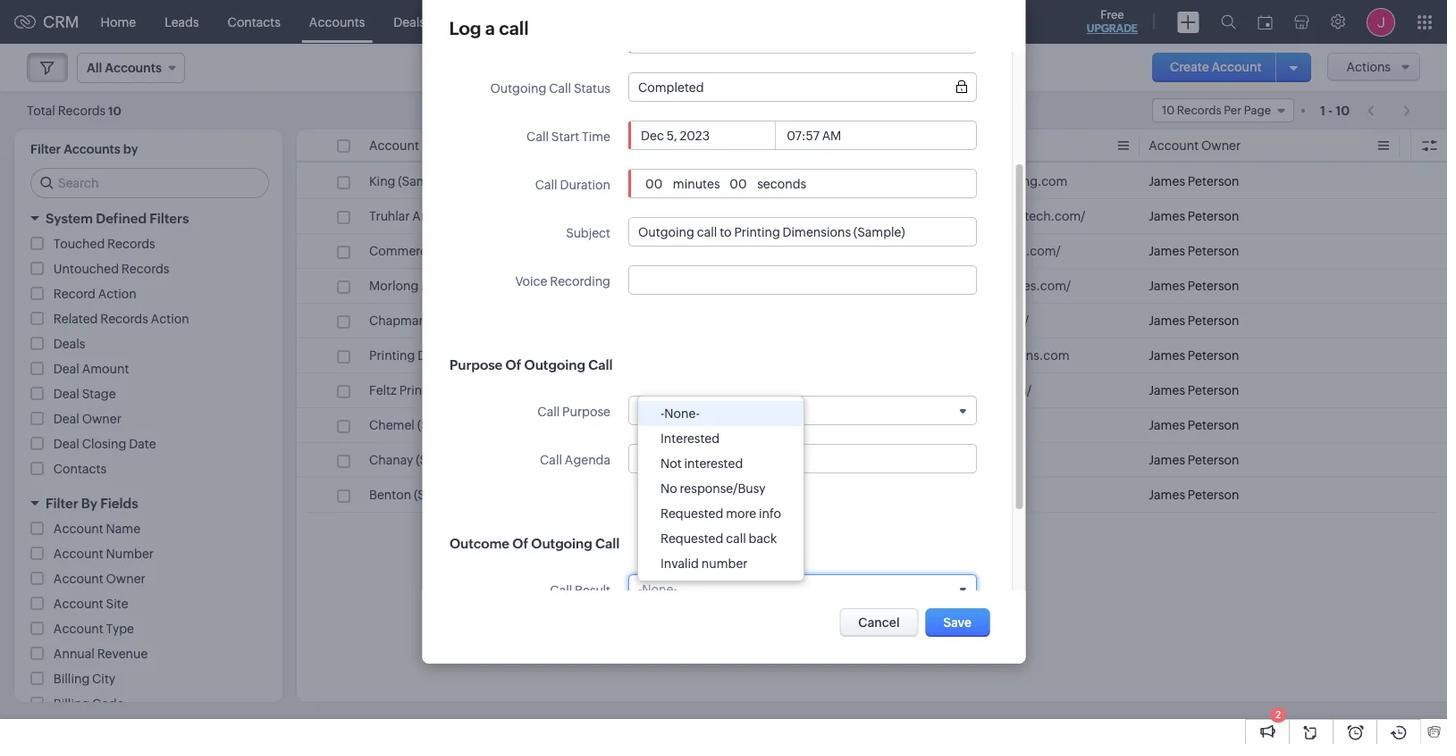 Task type: vqa. For each thing, say whether or not it's contained in the screenshot.


Task type: describe. For each thing, give the bounding box(es) containing it.
invalid
[[661, 556, 699, 571]]

james peterson for http://chemelus.com/
[[1149, 418, 1239, 433]]

upgrade
[[1087, 22, 1138, 35]]

outgoing call status
[[489, 81, 610, 96]]

0 vertical spatial owner
[[1201, 139, 1241, 153]]

deal amount
[[53, 362, 129, 376]]

deal for deal stage
[[53, 387, 79, 401]]

not interested
[[661, 456, 743, 471]]

james for http://printingdimensions.com
[[1149, 349, 1185, 363]]

account inside button
[[1212, 60, 1262, 74]]

number
[[702, 556, 748, 571]]

http://truhlarandtruhlartech.com/
[[889, 209, 1086, 223]]

filter by fields
[[46, 496, 138, 511]]

http://chemelus.com/ link
[[889, 417, 1017, 434]]

deal stage
[[53, 387, 116, 401]]

peterson for http://feltzprinting.com/
[[1188, 383, 1239, 398]]

requested for requested more info
[[661, 506, 723, 521]]

billing city
[[53, 672, 115, 687]]

(sample) up 'voice'
[[476, 244, 528, 258]]

555-555-5555 for benton (sample)
[[629, 488, 711, 502]]

account number
[[53, 547, 154, 561]]

chemel (sample)
[[369, 418, 469, 433]]

0 vertical spatial accounts
[[309, 15, 365, 29]]

account site
[[53, 597, 128, 611]]

record
[[53, 287, 95, 301]]

0 vertical spatial account owner
[[1149, 139, 1241, 153]]

(sample) up and
[[398, 174, 450, 189]]

peterson for http://chapmanus.com/
[[1188, 314, 1239, 328]]

0 vertical spatial call
[[499, 18, 528, 38]]

call left 'duration'
[[534, 178, 557, 192]]

closing
[[82, 437, 126, 451]]

no
[[661, 481, 677, 496]]

total records 10
[[27, 103, 121, 118]]

filter for filter by fields
[[46, 496, 78, 511]]

deal for deal closing date
[[53, 437, 79, 451]]

benton (sample) link
[[369, 486, 466, 504]]

filters
[[150, 211, 189, 226]]

stage
[[82, 387, 116, 401]]

interested
[[684, 456, 743, 471]]

0 vertical spatial -none-
[[661, 406, 700, 421]]

http://bentonus.com/
[[889, 488, 1017, 502]]

filter by fields button
[[14, 488, 282, 519]]

hh:mm a text field
[[783, 128, 851, 143]]

- for tree containing -none-
[[661, 406, 664, 421]]

row group containing king (sample)
[[297, 164, 1447, 513]]

purpose of outgoing call
[[449, 358, 612, 373]]

555-555-5555 for king (sample)
[[629, 174, 711, 189]]

james peterson for http://chanayus.com/
[[1149, 453, 1239, 468]]

actions
[[1347, 60, 1391, 74]]

account up account type
[[53, 597, 103, 611]]

account up king
[[369, 139, 419, 153]]

Completed field
[[637, 80, 966, 94]]

555-555-5555 for truhlar and truhlar (sample)
[[629, 209, 711, 223]]

start
[[550, 130, 578, 144]]

http://chapmanus.com/ link
[[889, 312, 1029, 330]]

number
[[106, 547, 154, 561]]

call start time
[[526, 130, 610, 144]]

call up call purpose at left bottom
[[588, 358, 612, 373]]

free upgrade
[[1087, 8, 1138, 35]]

http://truhlarandtruhlartech.com/ link
[[889, 207, 1086, 225]]

voice
[[514, 274, 546, 289]]

peterson for http://morlongassociates.com/
[[1188, 279, 1239, 293]]

meetings
[[514, 15, 568, 29]]

0 vertical spatial name
[[422, 139, 456, 153]]

555-555-5555 for morlong associates (sample)
[[629, 279, 711, 293]]

call left the "agenda"
[[539, 453, 561, 468]]

feltz printing service (sample) link
[[369, 382, 545, 400]]

king
[[369, 174, 396, 189]]

http://commercialpress.com/
[[889, 244, 1061, 258]]

outcome
[[449, 536, 509, 552]]

system defined filters button
[[14, 203, 282, 234]]

james peterson for http://truhlarandtruhlartech.com/
[[1149, 209, 1239, 223]]

duration
[[559, 178, 610, 192]]

feltz printing service (sample)
[[369, 383, 545, 398]]

of for outcome
[[512, 536, 527, 552]]

5555 for http://bentonus.com/
[[681, 488, 711, 502]]

555-555-5555 for chanay (sample)
[[629, 453, 711, 468]]

billing for billing city
[[53, 672, 90, 687]]

call purpose
[[537, 405, 610, 419]]

related records action
[[53, 312, 189, 326]]

chapman (sample) link
[[369, 312, 480, 330]]

1 vertical spatial printing
[[399, 383, 445, 398]]

none- for tree containing -none-
[[664, 406, 700, 421]]

1 vertical spatial owner
[[82, 412, 121, 426]]

filter for filter accounts by
[[30, 142, 61, 156]]

1 vertical spatial action
[[151, 312, 189, 326]]

tasks link
[[440, 0, 500, 43]]

http://kingmanufacturing.com link
[[889, 173, 1068, 190]]

call result
[[549, 584, 610, 598]]

requested call back
[[661, 531, 777, 546]]

james peterson for http://bentonus.com/
[[1149, 488, 1239, 502]]

leads link
[[150, 0, 213, 43]]

requested more info
[[661, 506, 781, 521]]

5555 for http://truhlarandtruhlartech.com/
[[681, 209, 711, 223]]

555-555-5555 for feltz printing service (sample)
[[629, 383, 711, 398]]

records for related
[[100, 312, 148, 326]]

http://morlongassociates.com/ link
[[889, 277, 1071, 295]]

benton
[[369, 488, 411, 502]]

morlong associates (sample) link
[[369, 277, 538, 295]]

create
[[1170, 60, 1209, 74]]

profile element
[[1356, 0, 1406, 43]]

crm
[[43, 13, 79, 31]]

james for http://chanayus.com/
[[1149, 453, 1185, 468]]

james peterson for http://morlongassociates.com/
[[1149, 279, 1239, 293]]

1 vertical spatial account owner
[[53, 572, 146, 586]]

chemel
[[369, 418, 415, 433]]

truhlar and truhlar (sample) link
[[369, 207, 534, 225]]

truhlar and truhlar (sample)
[[369, 209, 534, 223]]

(sample) down chanay (sample)
[[414, 488, 466, 502]]

leads
[[165, 15, 199, 29]]

peterson for http://bentonus.com/
[[1188, 488, 1239, 502]]

Search text field
[[31, 169, 268, 198]]

log a call
[[449, 18, 528, 38]]

log
[[449, 18, 481, 38]]

1 vertical spatial deals
[[53, 337, 85, 351]]

5555 for http://commercialpress.com/
[[681, 244, 711, 258]]

site
[[106, 597, 128, 611]]

system defined filters
[[46, 211, 189, 226]]

king (sample) link
[[369, 173, 450, 190]]

http://feltzprinting.com/ link
[[889, 382, 1032, 400]]

2
[[1276, 710, 1281, 720]]

invalid number
[[661, 556, 748, 571]]

records for total
[[58, 103, 106, 118]]

chanay
[[369, 453, 413, 468]]

touched records
[[53, 237, 155, 251]]

by
[[81, 496, 97, 511]]

commercial press (sample) link
[[369, 242, 528, 260]]

total
[[27, 103, 55, 118]]

0 vertical spatial account name
[[369, 139, 456, 153]]

call left result
[[549, 584, 571, 598]]

chanay (sample)
[[369, 453, 468, 468]]

printing dimensions (sample) link
[[369, 347, 540, 365]]

http://chemelus.com/
[[889, 418, 1017, 433]]

0 vertical spatial outgoing
[[489, 81, 546, 96]]

record action
[[53, 287, 136, 301]]

call up result
[[594, 536, 619, 552]]

press
[[443, 244, 474, 258]]

http://commercialpress.com/ link
[[889, 242, 1061, 260]]

seconds
[[754, 177, 806, 191]]

0 horizontal spatial accounts
[[64, 142, 120, 156]]

subject
[[565, 226, 610, 240]]

- for -none- field
[[637, 582, 641, 597]]

info
[[759, 506, 781, 521]]

10 for 1 - 10
[[1336, 103, 1350, 118]]

(sample) down feltz printing service (sample)
[[417, 418, 469, 433]]

http://morlongassociates.com/
[[889, 279, 1071, 293]]

records for untouched
[[121, 262, 169, 276]]

more
[[726, 506, 756, 521]]

outgoing for outcome
[[530, 536, 592, 552]]

recording
[[549, 274, 610, 289]]

contacts inside contacts link
[[228, 15, 281, 29]]

printing dimensions (sample)
[[369, 349, 540, 363]]



Task type: locate. For each thing, give the bounding box(es) containing it.
peterson for http://kingmanufacturing.com
[[1188, 174, 1239, 189]]

-none- up interested
[[661, 406, 700, 421]]

1 horizontal spatial call
[[726, 531, 746, 546]]

profile image
[[1367, 8, 1395, 36]]

time
[[581, 130, 610, 144]]

1 vertical spatial -
[[661, 406, 664, 421]]

james peterson for http://printingdimensions.com
[[1149, 349, 1239, 363]]

deal closing date
[[53, 437, 156, 451]]

outgoing up call purpose at left bottom
[[523, 358, 585, 373]]

1 vertical spatial -none-
[[637, 582, 676, 597]]

tree containing -none-
[[638, 396, 804, 581]]

accounts link
[[295, 0, 379, 43]]

records down defined
[[107, 237, 155, 251]]

0 vertical spatial deals
[[394, 15, 425, 29]]

account right create
[[1212, 60, 1262, 74]]

annual revenue
[[53, 647, 148, 661]]

outgoing up call result
[[530, 536, 592, 552]]

0 horizontal spatial name
[[106, 522, 140, 536]]

5 555-555-5555 from the top
[[629, 383, 711, 398]]

billing down "billing city"
[[53, 697, 90, 712]]

1 horizontal spatial name
[[422, 139, 456, 153]]

service
[[448, 383, 491, 398]]

contacts link
[[213, 0, 295, 43]]

0 horizontal spatial 10
[[108, 104, 121, 118]]

row group
[[297, 164, 1447, 513]]

mmm d, yyyy text field
[[637, 128, 774, 143]]

purpose up the "agenda"
[[561, 405, 610, 419]]

printing
[[369, 349, 415, 363], [399, 383, 445, 398]]

1 horizontal spatial contacts
[[228, 15, 281, 29]]

1 vertical spatial name
[[106, 522, 140, 536]]

peterson for http://chanayus.com/
[[1188, 453, 1239, 468]]

account left number
[[53, 547, 103, 561]]

related
[[53, 312, 98, 326]]

10 up the filter accounts by
[[108, 104, 121, 118]]

7 james peterson from the top
[[1149, 383, 1239, 398]]

10 for total records 10
[[108, 104, 121, 118]]

date
[[129, 437, 156, 451]]

morlong
[[369, 279, 419, 293]]

james for http://morlongassociates.com/
[[1149, 279, 1185, 293]]

3 peterson from the top
[[1188, 244, 1239, 258]]

4 james from the top
[[1149, 279, 1185, 293]]

10
[[1336, 103, 1350, 118], [108, 104, 121, 118]]

2 5555 from the top
[[681, 209, 711, 223]]

0 vertical spatial requested
[[661, 506, 723, 521]]

3 deal from the top
[[53, 412, 79, 426]]

none- for -none- field
[[641, 582, 676, 597]]

requested for requested call back
[[661, 531, 723, 546]]

action
[[98, 287, 136, 301], [151, 312, 189, 326]]

2 james from the top
[[1149, 209, 1185, 223]]

- right 1
[[1328, 103, 1333, 118]]

james for http://chemelus.com/
[[1149, 418, 1185, 433]]

4 555-555-5555 from the top
[[629, 279, 711, 293]]

1 requested from the top
[[661, 506, 723, 521]]

city
[[92, 672, 115, 687]]

dimensions
[[418, 349, 486, 363]]

account type
[[53, 622, 134, 636]]

(sample) up service at the left bottom of page
[[488, 349, 540, 363]]

0 vertical spatial of
[[505, 358, 521, 373]]

2 james peterson from the top
[[1149, 209, 1239, 223]]

- inside tree
[[661, 406, 664, 421]]

2 billing from the top
[[53, 697, 90, 712]]

morlong associates (sample)
[[369, 279, 538, 293]]

contacts down closing
[[53, 462, 106, 476]]

account down the by
[[53, 522, 103, 536]]

peterson for http://printingdimensions.com
[[1188, 349, 1239, 363]]

account name up king (sample) link at the top left of page
[[369, 139, 456, 153]]

call down more
[[726, 531, 746, 546]]

1 horizontal spatial accounts
[[309, 15, 365, 29]]

None text field
[[642, 177, 665, 191], [726, 177, 749, 191], [637, 225, 966, 239], [642, 177, 665, 191], [726, 177, 749, 191], [637, 225, 966, 239]]

call agenda
[[539, 453, 610, 468]]

5555 for http://chanayus.com/
[[681, 453, 711, 468]]

amount
[[82, 362, 129, 376]]

7 james from the top
[[1149, 383, 1185, 398]]

name
[[422, 139, 456, 153], [106, 522, 140, 536]]

deal left 'stage' on the left
[[53, 387, 79, 401]]

0 horizontal spatial contacts
[[53, 462, 106, 476]]

0 horizontal spatial account owner
[[53, 572, 146, 586]]

create account button
[[1152, 53, 1280, 82]]

7 peterson from the top
[[1188, 383, 1239, 398]]

(sample) down purpose of outgoing call
[[494, 383, 545, 398]]

call
[[499, 18, 528, 38], [726, 531, 746, 546]]

1 vertical spatial accounts
[[64, 142, 120, 156]]

peterson for http://chemelus.com/
[[1188, 418, 1239, 433]]

touched
[[53, 237, 105, 251]]

-None- field
[[637, 582, 966, 597]]

fields
[[100, 496, 138, 511]]

truhlar left and
[[369, 209, 410, 223]]

5 peterson from the top
[[1188, 314, 1239, 328]]

deals down related
[[53, 337, 85, 351]]

commercial
[[369, 244, 440, 258]]

1 horizontal spatial deals
[[394, 15, 425, 29]]

1 vertical spatial filter
[[46, 496, 78, 511]]

deals
[[394, 15, 425, 29], [53, 337, 85, 351]]

2 vertical spatial outgoing
[[530, 536, 592, 552]]

billing down annual
[[53, 672, 90, 687]]

http://kingmanufacturing.com
[[889, 174, 1068, 189]]

3 james from the top
[[1149, 244, 1185, 258]]

9 james peterson from the top
[[1149, 453, 1239, 468]]

1 vertical spatial requested
[[661, 531, 723, 546]]

0 vertical spatial -
[[1328, 103, 1333, 118]]

account down create
[[1149, 139, 1199, 153]]

account name up account number
[[53, 522, 140, 536]]

0 horizontal spatial purpose
[[449, 358, 502, 373]]

requested down no response/busy
[[661, 506, 723, 521]]

7 555-555-5555 from the top
[[629, 453, 711, 468]]

contacts right leads link
[[228, 15, 281, 29]]

0 vertical spatial filter
[[30, 142, 61, 156]]

account owner down account number
[[53, 572, 146, 586]]

1 horizontal spatial purpose
[[561, 405, 610, 419]]

3 james peterson from the top
[[1149, 244, 1239, 258]]

10 james from the top
[[1149, 488, 1185, 502]]

deals left log
[[394, 15, 425, 29]]

2 vertical spatial -
[[637, 582, 641, 597]]

1 horizontal spatial account owner
[[1149, 139, 1241, 153]]

0 horizontal spatial deals
[[53, 337, 85, 351]]

1 horizontal spatial account name
[[369, 139, 456, 153]]

truhlar up "press" at the left top of page
[[439, 209, 480, 223]]

5 5555 from the top
[[681, 383, 711, 398]]

of up feltz printing service (sample)
[[505, 358, 521, 373]]

agenda
[[564, 453, 610, 468]]

(sample) right associates
[[486, 279, 538, 293]]

accounts
[[309, 15, 365, 29], [64, 142, 120, 156]]

records down touched records
[[121, 262, 169, 276]]

- up interested
[[661, 406, 664, 421]]

0 vertical spatial none-
[[664, 406, 700, 421]]

0 horizontal spatial -
[[637, 582, 641, 597]]

8 555-555-5555 from the top
[[629, 488, 711, 502]]

-none- down invalid
[[637, 582, 676, 597]]

account up account site
[[53, 572, 103, 586]]

0 vertical spatial contacts
[[228, 15, 281, 29]]

2 deal from the top
[[53, 387, 79, 401]]

call left start
[[526, 130, 548, 144]]

none-
[[664, 406, 700, 421], [641, 582, 676, 597]]

deal down deal owner
[[53, 437, 79, 451]]

james for http://commercialpress.com/
[[1149, 244, 1185, 258]]

1 vertical spatial none-
[[641, 582, 676, 597]]

10 inside total records 10
[[108, 104, 121, 118]]

home link
[[86, 0, 150, 43]]

-
[[1328, 103, 1333, 118], [661, 406, 664, 421], [637, 582, 641, 597]]

crm link
[[14, 13, 79, 31]]

5555
[[681, 174, 711, 189], [681, 209, 711, 223], [681, 244, 711, 258], [681, 279, 711, 293], [681, 383, 711, 398], [681, 418, 711, 433], [681, 453, 711, 468], [681, 488, 711, 502]]

1 deal from the top
[[53, 362, 79, 376]]

2 vertical spatial owner
[[106, 572, 146, 586]]

- right result
[[637, 582, 641, 597]]

1 horizontal spatial 10
[[1336, 103, 1350, 118]]

0 horizontal spatial call
[[499, 18, 528, 38]]

minutes
[[670, 177, 722, 191]]

james peterson for http://commercialpress.com/
[[1149, 244, 1239, 258]]

6 james peterson from the top
[[1149, 349, 1239, 363]]

1 555-555-5555 from the top
[[629, 174, 711, 189]]

navigation
[[1359, 97, 1420, 123]]

1 james from the top
[[1149, 174, 1185, 189]]

name down fields
[[106, 522, 140, 536]]

filter inside dropdown button
[[46, 496, 78, 511]]

1 truhlar from the left
[[369, 209, 410, 223]]

2 horizontal spatial -
[[1328, 103, 1333, 118]]

4 deal from the top
[[53, 437, 79, 451]]

deal for deal amount
[[53, 362, 79, 376]]

5555 for http://feltzprinting.com/
[[681, 383, 711, 398]]

1 vertical spatial of
[[512, 536, 527, 552]]

peterson
[[1188, 174, 1239, 189], [1188, 209, 1239, 223], [1188, 244, 1239, 258], [1188, 279, 1239, 293], [1188, 314, 1239, 328], [1188, 349, 1239, 363], [1188, 383, 1239, 398], [1188, 418, 1239, 433], [1188, 453, 1239, 468], [1188, 488, 1239, 502]]

5 james from the top
[[1149, 314, 1185, 328]]

website
[[889, 139, 936, 153]]

None button
[[840, 609, 919, 637], [926, 609, 990, 637], [840, 609, 919, 637], [926, 609, 990, 637]]

phone
[[629, 139, 666, 153]]

printing up chemel (sample)
[[399, 383, 445, 398]]

3 555-555-5555 from the top
[[629, 244, 711, 258]]

action down untouched records
[[151, 312, 189, 326]]

None field
[[637, 404, 966, 418]]

free
[[1101, 8, 1124, 21]]

1 james peterson from the top
[[1149, 174, 1239, 189]]

chapman (sample)
[[369, 314, 480, 328]]

accounts left by at the left
[[64, 142, 120, 156]]

1 - 10
[[1320, 103, 1350, 118]]

2 peterson from the top
[[1188, 209, 1239, 223]]

8 5555 from the top
[[681, 488, 711, 502]]

name up king (sample) link at the top left of page
[[422, 139, 456, 153]]

system
[[46, 211, 93, 226]]

call left the status
[[548, 81, 570, 96]]

5 james peterson from the top
[[1149, 314, 1239, 328]]

1 vertical spatial billing
[[53, 697, 90, 712]]

1 horizontal spatial action
[[151, 312, 189, 326]]

billing for billing code
[[53, 697, 90, 712]]

outcome of outgoing call
[[449, 536, 619, 552]]

10 james peterson from the top
[[1149, 488, 1239, 502]]

accounts left deals "link"
[[309, 15, 365, 29]]

2 truhlar from the left
[[439, 209, 480, 223]]

james for http://feltzprinting.com/
[[1149, 383, 1185, 398]]

of right outcome
[[512, 536, 527, 552]]

benton (sample)
[[369, 488, 466, 502]]

1
[[1320, 103, 1326, 118]]

555-555-5555 for commercial press (sample)
[[629, 244, 711, 258]]

king (sample)
[[369, 174, 450, 189]]

2 requested from the top
[[661, 531, 723, 546]]

0 vertical spatial billing
[[53, 672, 90, 687]]

owner down create account button at the top of the page
[[1201, 139, 1241, 153]]

outgoing down a
[[489, 81, 546, 96]]

filter down 'total'
[[30, 142, 61, 156]]

1 vertical spatial call
[[726, 531, 746, 546]]

deal up 'deal stage'
[[53, 362, 79, 376]]

none- inside tree
[[664, 406, 700, 421]]

1 peterson from the top
[[1188, 174, 1239, 189]]

owner down number
[[106, 572, 146, 586]]

owner up closing
[[82, 412, 121, 426]]

chemel (sample) link
[[369, 417, 469, 434]]

1 vertical spatial account name
[[53, 522, 140, 536]]

printing down chapman
[[369, 349, 415, 363]]

account up annual
[[53, 622, 103, 636]]

james for http://truhlarandtruhlartech.com/
[[1149, 209, 1185, 223]]

4 peterson from the top
[[1188, 279, 1239, 293]]

0 horizontal spatial action
[[98, 287, 136, 301]]

8 james peterson from the top
[[1149, 418, 1239, 433]]

http://chanayus.com/ link
[[889, 451, 1016, 469]]

call right a
[[499, 18, 528, 38]]

4 james peterson from the top
[[1149, 279, 1239, 293]]

none- up interested
[[664, 406, 700, 421]]

555-555-5555 for chemel (sample)
[[629, 418, 711, 433]]

http://printingdimensions.com
[[889, 349, 1070, 363]]

4 5555 from the top
[[681, 279, 711, 293]]

5555 for http://morlongassociates.com/
[[681, 279, 711, 293]]

10 peterson from the top
[[1188, 488, 1239, 502]]

filter left the by
[[46, 496, 78, 511]]

account owner down create
[[1149, 139, 1241, 153]]

0 vertical spatial printing
[[369, 349, 415, 363]]

records down record action
[[100, 312, 148, 326]]

1 horizontal spatial truhlar
[[439, 209, 480, 223]]

1 vertical spatial purpose
[[561, 405, 610, 419]]

http://feltzprinting.com/
[[889, 383, 1032, 398]]

3 5555 from the top
[[681, 244, 711, 258]]

1 vertical spatial outgoing
[[523, 358, 585, 373]]

(sample) up commercial press (sample) link
[[482, 209, 534, 223]]

(sample) down chemel (sample) link
[[416, 453, 468, 468]]

purpose up service at the left bottom of page
[[449, 358, 502, 373]]

(sample) up the printing dimensions (sample) link
[[429, 314, 480, 328]]

defined
[[96, 211, 147, 226]]

outgoing
[[489, 81, 546, 96], [523, 358, 585, 373], [530, 536, 592, 552]]

none- down invalid
[[641, 582, 676, 597]]

6 james from the top
[[1149, 349, 1185, 363]]

deal for deal owner
[[53, 412, 79, 426]]

james for http://bentonus.com/
[[1149, 488, 1185, 502]]

of for purpose
[[505, 358, 521, 373]]

interested
[[661, 431, 720, 446]]

7 5555 from the top
[[681, 453, 711, 468]]

untouched
[[53, 262, 119, 276]]

9 peterson from the top
[[1188, 453, 1239, 468]]

(sample)
[[398, 174, 450, 189], [482, 209, 534, 223], [476, 244, 528, 258], [486, 279, 538, 293], [429, 314, 480, 328], [488, 349, 540, 363], [494, 383, 545, 398], [417, 418, 469, 433], [416, 453, 468, 468], [414, 488, 466, 502]]

james peterson for http://kingmanufacturing.com
[[1149, 174, 1239, 189]]

tree
[[638, 396, 804, 581]]

5555 for http://chemelus.com/
[[681, 418, 711, 433]]

records for touched
[[107, 237, 155, 251]]

james peterson for http://feltzprinting.com/
[[1149, 383, 1239, 398]]

0 horizontal spatial account name
[[53, 522, 140, 536]]

6 555-555-5555 from the top
[[629, 418, 711, 433]]

james for http://kingmanufacturing.com
[[1149, 174, 1185, 189]]

response/busy
[[680, 481, 766, 496]]

None text field
[[637, 452, 966, 466]]

http://chapmanus.com/
[[889, 314, 1029, 328]]

james for http://chapmanus.com/
[[1149, 314, 1185, 328]]

call down purpose of outgoing call
[[537, 405, 559, 419]]

deal down 'deal stage'
[[53, 412, 79, 426]]

0 horizontal spatial truhlar
[[369, 209, 410, 223]]

requested
[[661, 506, 723, 521], [661, 531, 723, 546]]

1 vertical spatial contacts
[[53, 462, 106, 476]]

records up the filter accounts by
[[58, 103, 106, 118]]

outgoing for purpose
[[523, 358, 585, 373]]

(sample) inside 'link'
[[429, 314, 480, 328]]

status
[[573, 81, 610, 96]]

purpose
[[449, 358, 502, 373], [561, 405, 610, 419]]

not
[[661, 456, 682, 471]]

deal owner
[[53, 412, 121, 426]]

-none-
[[661, 406, 700, 421], [637, 582, 676, 597]]

call inside tree
[[726, 531, 746, 546]]

peterson for http://truhlarandtruhlartech.com/
[[1188, 209, 1239, 223]]

1 billing from the top
[[53, 672, 90, 687]]

deals inside deals "link"
[[394, 15, 425, 29]]

6 peterson from the top
[[1188, 349, 1239, 363]]

6 5555 from the top
[[681, 418, 711, 433]]

peterson for http://commercialpress.com/
[[1188, 244, 1239, 258]]

0 vertical spatial action
[[98, 287, 136, 301]]

james peterson for http://chapmanus.com/
[[1149, 314, 1239, 328]]

action up the related records action
[[98, 287, 136, 301]]

account name
[[369, 139, 456, 153], [53, 522, 140, 536]]

0 vertical spatial purpose
[[449, 358, 502, 373]]

http://chanayus.com/
[[889, 453, 1016, 468]]

1 horizontal spatial -
[[661, 406, 664, 421]]

truhlar
[[369, 209, 410, 223], [439, 209, 480, 223]]

10 right 1
[[1336, 103, 1350, 118]]

requested up invalid number
[[661, 531, 723, 546]]

8 james from the top
[[1149, 418, 1185, 433]]

8 peterson from the top
[[1188, 418, 1239, 433]]

2 555-555-5555 from the top
[[629, 209, 711, 223]]

5555 for http://kingmanufacturing.com
[[681, 174, 711, 189]]

9 james from the top
[[1149, 453, 1185, 468]]

1 5555 from the top
[[681, 174, 711, 189]]

chapman
[[369, 314, 426, 328]]

by
[[123, 142, 138, 156]]



